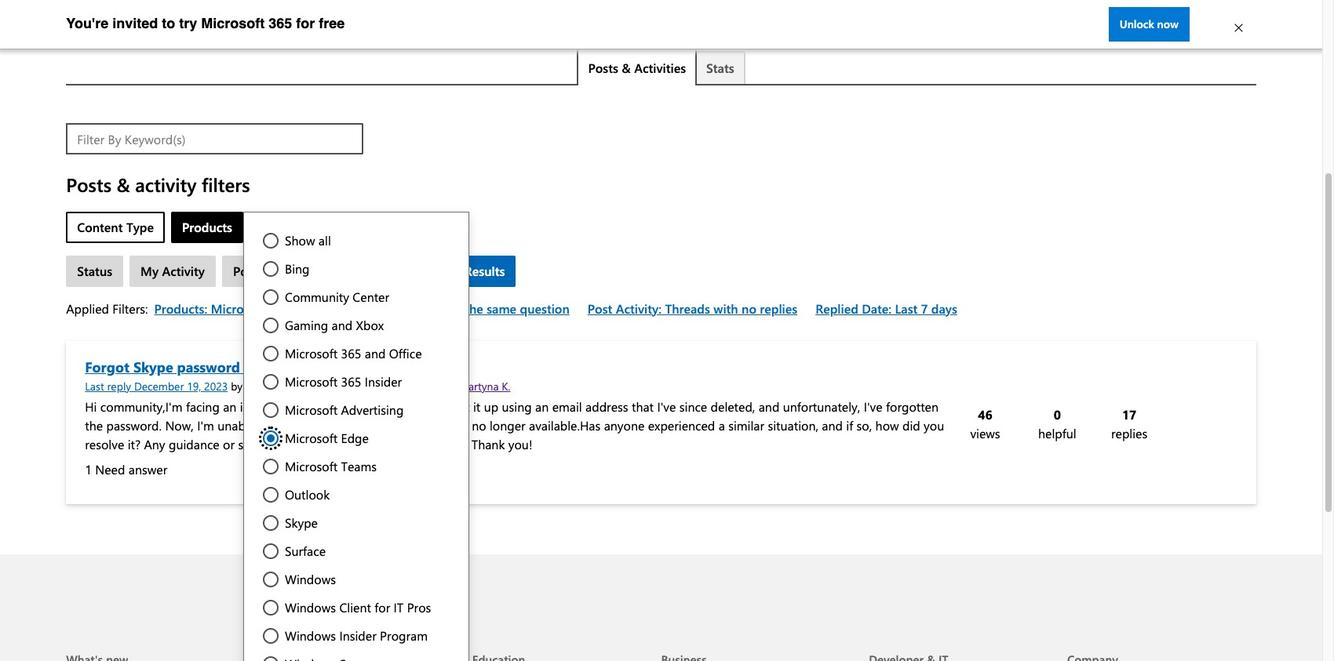 Task type: vqa. For each thing, say whether or not it's contained in the screenshot.
the right Posts
yes



Task type: locate. For each thing, give the bounding box(es) containing it.
edge right as
[[341, 430, 369, 447]]

activity inside dropdown button
[[162, 263, 205, 279]]

2 vertical spatial skype
[[285, 515, 318, 531]]

1 vertical spatial with
[[317, 358, 346, 377]]

activities
[[635, 60, 686, 76]]

you!
[[509, 437, 533, 453]]

1 horizontal spatial martyna k. link
[[459, 378, 511, 395]]

0 horizontal spatial &
[[117, 172, 130, 197]]

it left up at the left
[[473, 399, 481, 415]]

activity inside dropdown button
[[261, 263, 304, 279]]

0 horizontal spatial edge
[[269, 301, 298, 317]]

0 vertical spatial no
[[742, 301, 757, 317]]

1 horizontal spatial for
[[375, 600, 390, 616]]

i've up so,
[[864, 399, 883, 415]]

0 horizontal spatial 2023
[[204, 379, 228, 394]]

1 vertical spatial edge
[[341, 430, 369, 447]]

to up suggestions
[[259, 418, 270, 434]]

2 k. from the left
[[502, 379, 511, 394]]

0 vertical spatial for
[[296, 15, 315, 31]]

0 vertical spatial with
[[714, 301, 739, 317]]

0 horizontal spatial last
[[85, 379, 104, 394]]

activity:
[[344, 301, 390, 317], [616, 301, 662, 317]]

threads
[[665, 301, 710, 317]]

1 horizontal spatial post
[[316, 301, 340, 317]]

0 horizontal spatial martyna
[[246, 379, 286, 394]]

14,
[[400, 379, 414, 394]]

highly
[[363, 437, 397, 453]]

windows for windows insider program
[[285, 628, 336, 644]]

& for activities
[[622, 60, 631, 76]]

the down hi
[[85, 418, 103, 434]]

1 vertical spatial associated
[[366, 418, 423, 434]]

2 vertical spatial 365
[[341, 374, 361, 390]]

an up unable
[[223, 399, 237, 415]]

my activity button
[[130, 256, 216, 287]]

no inside 'press enter key or space key to remove the applied filter' element
[[742, 301, 757, 317]]

1 horizontal spatial i've
[[864, 399, 883, 415]]

post inside dropdown button
[[233, 263, 258, 279]]

0 horizontal spatial to
[[162, 15, 175, 31]]

last left 7
[[895, 301, 918, 317]]

skype up surface
[[285, 515, 318, 531]]

email
[[404, 358, 440, 377], [552, 399, 582, 415], [427, 418, 457, 434]]

gaming
[[285, 317, 328, 334]]

0 horizontal spatial posts
[[66, 172, 111, 197]]

for left it
[[375, 600, 390, 616]]

microsoft down post activity dropdown button
[[211, 301, 266, 317]]

would
[[308, 437, 342, 453]]

post left center at the top left of the page
[[316, 301, 340, 317]]

activity for post activity
[[261, 263, 304, 279]]

available.has
[[529, 418, 601, 434]]

to
[[162, 15, 175, 31], [259, 418, 270, 434]]

views
[[971, 426, 1001, 442]]

posts inside 'profile tab' tab list
[[588, 60, 619, 76]]

0 horizontal spatial december
[[134, 379, 184, 394]]

activity: for others
[[344, 301, 390, 317]]

1 horizontal spatial last
[[895, 301, 918, 317]]

17
[[1123, 407, 1137, 423]]

1 vertical spatial &
[[117, 172, 130, 197]]

replies
[[760, 301, 798, 317], [1112, 426, 1148, 442]]

martyna k. link down forgot skype password associated with deleted email link
[[246, 378, 298, 395]]

1 vertical spatial no
[[472, 418, 486, 434]]

posts up content at the top of page
[[66, 172, 111, 197]]

activity: left the threads
[[616, 301, 662, 317]]

0 vertical spatial windows
[[285, 571, 336, 588]]

question
[[520, 301, 570, 317]]

365 down microsoft 365 and office
[[341, 374, 361, 390]]

0 horizontal spatial i've
[[657, 399, 676, 415]]

0 horizontal spatial martyna k. link
[[246, 378, 298, 395]]

account.
[[355, 399, 401, 415]]

1 horizontal spatial activity
[[261, 263, 304, 279]]

days
[[932, 301, 958, 317]]

microsoft for microsoft advertising
[[285, 402, 338, 418]]

martyna
[[246, 379, 286, 394], [459, 379, 499, 394]]

microsoft 365 insider
[[285, 374, 402, 390]]

show all
[[285, 232, 331, 249]]

posts
[[588, 60, 619, 76], [66, 172, 111, 197]]

xbox
[[356, 317, 384, 334]]

0 vertical spatial associated
[[244, 358, 313, 377]]

post activity: threads with no replies button
[[588, 301, 803, 317]]

post right question at top left
[[588, 301, 613, 317]]

microsoft up my
[[285, 374, 338, 390]]

with up created
[[317, 358, 346, 377]]

0 horizontal spatial k.
[[289, 379, 298, 394]]

view results
[[434, 263, 505, 279]]

email up the appreciated.
[[427, 418, 457, 434]]

1 horizontal spatial posts
[[588, 60, 619, 76]]

1 vertical spatial skype
[[318, 399, 351, 415]]

0 horizontal spatial activity:
[[344, 301, 390, 317]]

replies inside 'press enter key or space key to remove the applied filter' element
[[760, 301, 798, 317]]

activity right my
[[162, 263, 205, 279]]

i've
[[657, 399, 676, 415], [864, 399, 883, 415]]

insider up 'account.' at the left of page
[[365, 374, 402, 390]]

5 heading from the left
[[869, 624, 1049, 662]]

it left as
[[318, 418, 326, 434]]

microsoft for microsoft edge
[[285, 430, 338, 447]]

2 horizontal spatial skype
[[318, 399, 351, 415]]

surface
[[285, 543, 326, 560]]

0 vertical spatial posts
[[588, 60, 619, 76]]

associated up last reply december 19, 2023 by martyna k. | created december 14, 2023
[[244, 358, 313, 377]]

1 horizontal spatial 2023
[[417, 379, 441, 394]]

applied filters:
[[66, 301, 148, 317]]

heading
[[66, 624, 255, 662], [274, 624, 454, 662], [472, 624, 652, 662], [661, 624, 851, 662], [869, 624, 1049, 662], [1068, 624, 1247, 662]]

and up 'similar'
[[759, 399, 780, 415]]

martyna k. link up up at the left
[[459, 378, 511, 395]]

0 horizontal spatial skype
[[133, 358, 173, 377]]

0 horizontal spatial replies
[[760, 301, 798, 317]]

0 vertical spatial &
[[622, 60, 631, 76]]

0 vertical spatial email
[[404, 358, 440, 377]]

365 up microsoft 365 insider
[[341, 345, 361, 362]]

edge inside 'press enter key or space key to remove the applied filter' element
[[269, 301, 298, 317]]

1 horizontal spatial &
[[622, 60, 631, 76]]

1 horizontal spatial it
[[473, 399, 481, 415]]

posts left activities
[[588, 60, 619, 76]]

1 horizontal spatial associated
[[366, 418, 423, 434]]

activity
[[162, 263, 205, 279], [261, 263, 304, 279]]

associated down i
[[366, 418, 423, 434]]

outlook
[[285, 487, 330, 503]]

microsoft
[[201, 15, 265, 31], [211, 301, 266, 317], [285, 345, 338, 362], [285, 374, 338, 390], [285, 402, 338, 418], [285, 430, 338, 447], [285, 458, 338, 475]]

1 horizontal spatial an
[[536, 399, 549, 415]]

last
[[895, 301, 918, 317], [85, 379, 104, 394]]

unlock
[[1120, 16, 1155, 31]]

0
[[1054, 407, 1061, 423]]

my
[[298, 399, 315, 415]]

0 vertical spatial replies
[[760, 301, 798, 317]]

windows left client
[[285, 600, 336, 616]]

1 horizontal spatial no
[[742, 301, 757, 317]]

situation,
[[768, 418, 819, 434]]

no right the threads
[[742, 301, 757, 317]]

with up recover
[[271, 399, 294, 415]]

1 horizontal spatial k.
[[502, 379, 511, 394]]

Filter By Keyword(s) search field
[[66, 123, 348, 155]]

recover
[[274, 418, 315, 434]]

edge down post activity dropdown button
[[269, 301, 298, 317]]

2 activity: from the left
[[616, 301, 662, 317]]

1 horizontal spatial skype
[[285, 515, 318, 531]]

1 activity: from the left
[[344, 301, 390, 317]]

december up community,i'm
[[134, 379, 184, 394]]

microsoft down my
[[285, 430, 338, 447]]

for left free
[[296, 15, 315, 31]]

& left activities
[[622, 60, 631, 76]]

the right the have
[[465, 301, 483, 317]]

associated
[[244, 358, 313, 377], [366, 418, 423, 434]]

unlock now
[[1120, 16, 1179, 31]]

email up 14,
[[404, 358, 440, 377]]

2 windows from the top
[[285, 600, 336, 616]]

0 horizontal spatial an
[[223, 399, 237, 415]]

0 horizontal spatial it
[[318, 418, 326, 434]]

to left try
[[162, 15, 175, 31]]

teams
[[341, 458, 377, 475]]

i've right that
[[657, 399, 676, 415]]

k. inside martyna k. link
[[502, 379, 511, 394]]

martyna down forgot skype password associated with deleted email link
[[246, 379, 286, 394]]

similar
[[729, 418, 765, 434]]

& left activity
[[117, 172, 130, 197]]

2 activity from the left
[[261, 263, 304, 279]]

microsoft down gaming
[[285, 345, 338, 362]]

or
[[223, 437, 235, 453]]

2 heading from the left
[[274, 624, 454, 662]]

guidance
[[169, 437, 220, 453]]

a
[[719, 418, 725, 434]]

microsoft right try
[[201, 15, 265, 31]]

1 vertical spatial posts
[[66, 172, 111, 197]]

helpful
[[1039, 426, 1077, 442]]

0 horizontal spatial post
[[233, 263, 258, 279]]

you're invited to try microsoft 365 for free
[[66, 15, 345, 31]]

0 vertical spatial skype
[[133, 358, 173, 377]]

1 horizontal spatial with
[[317, 358, 346, 377]]

1 vertical spatial windows
[[285, 600, 336, 616]]

1 horizontal spatial to
[[259, 418, 270, 434]]

now,
[[165, 418, 194, 434]]

status button
[[66, 256, 123, 287]]

&
[[622, 60, 631, 76], [117, 172, 130, 197]]

2 an from the left
[[536, 399, 549, 415]]

2 horizontal spatial with
[[714, 301, 739, 317]]

2023 up initially
[[417, 379, 441, 394]]

skype up as
[[318, 399, 351, 415]]

1 vertical spatial to
[[259, 418, 270, 434]]

anyone
[[604, 418, 645, 434]]

365 for microsoft 365 and office
[[341, 345, 361, 362]]

0 horizontal spatial no
[[472, 418, 486, 434]]

press enter key or space key to remove the applied filter element
[[154, 293, 963, 325]]

activity: left the others
[[344, 301, 390, 317]]

2 vertical spatial email
[[427, 418, 457, 434]]

46 views
[[971, 407, 1001, 442]]

as
[[329, 418, 341, 434]]

i
[[405, 399, 408, 415]]

microsoft inside 'press enter key or space key to remove the applied filter' element
[[211, 301, 266, 317]]

1 horizontal spatial martyna
[[459, 379, 499, 394]]

replied
[[816, 301, 859, 317]]

martyna k. link
[[246, 378, 298, 395], [459, 378, 511, 395]]

365 for microsoft 365 insider
[[341, 374, 361, 390]]

1 i've from the left
[[657, 399, 676, 415]]

microsoft down would at the left of page
[[285, 458, 338, 475]]

it
[[394, 600, 404, 616]]

2 horizontal spatial post
[[588, 301, 613, 317]]

activity: for threads
[[616, 301, 662, 317]]

0 vertical spatial last
[[895, 301, 918, 317]]

4 heading from the left
[[661, 624, 851, 662]]

windows down surface
[[285, 571, 336, 588]]

1 activity from the left
[[162, 263, 205, 279]]

no right is on the bottom of the page
[[472, 418, 486, 434]]

1 vertical spatial 365
[[341, 345, 361, 362]]

& for activity
[[117, 172, 130, 197]]

k.
[[289, 379, 298, 394], [502, 379, 511, 394]]

hi
[[85, 399, 97, 415]]

up
[[484, 399, 499, 415]]

3 windows from the top
[[285, 628, 336, 644]]

2 vertical spatial windows
[[285, 628, 336, 644]]

1 vertical spatial it
[[318, 418, 326, 434]]

microsoft for microsoft 365 and office
[[285, 345, 338, 362]]

with right the threads
[[714, 301, 739, 317]]

365 left free
[[269, 15, 292, 31]]

0 horizontal spatial activity
[[162, 263, 205, 279]]

k. up using
[[502, 379, 511, 394]]

no
[[742, 301, 757, 317], [472, 418, 486, 434]]

k. left "|"
[[289, 379, 298, 394]]

an right using
[[536, 399, 549, 415]]

set
[[454, 399, 470, 415]]

replies left 'replied'
[[760, 301, 798, 317]]

insider down windows client for it pros
[[339, 628, 377, 644]]

suggestions
[[238, 437, 304, 453]]

0 vertical spatial insider
[[365, 374, 402, 390]]

view
[[434, 263, 461, 279]]

martyna up up at the left
[[459, 379, 499, 394]]

windows down windows client for it pros
[[285, 628, 336, 644]]

activity down show
[[261, 263, 304, 279]]

unfortunately,
[[783, 399, 861, 415]]

skype up last reply december 19, 2023 link
[[133, 358, 173, 377]]

2 2023 from the left
[[417, 379, 441, 394]]

1 horizontal spatial december
[[347, 379, 397, 394]]

2 vertical spatial with
[[271, 399, 294, 415]]

& inside 'posts & activities' link
[[622, 60, 631, 76]]

and
[[332, 317, 353, 334], [365, 345, 386, 362], [759, 399, 780, 415], [822, 418, 843, 434]]

365
[[269, 15, 292, 31], [341, 345, 361, 362], [341, 374, 361, 390]]

the right as
[[344, 418, 362, 434]]

martyna k.
[[459, 379, 511, 394]]

unable
[[218, 418, 255, 434]]

email up available.has
[[552, 399, 582, 415]]

1 2023 from the left
[[204, 379, 228, 394]]

microsoft down "|"
[[285, 402, 338, 418]]

and left xbox
[[332, 317, 353, 334]]

with inside 'hi community,i'm facing an issue with my skype account. i initially set it up using an email address that i've since deleted, and unfortunately, i've forgotten the password. now, i'm unable to recover it as the associated email is no longer available.has anyone experienced a similar situation, and if so, how did you resolve it? any guidance or suggestions would be highly appreciated. thank you!'
[[271, 399, 294, 415]]

post up products: microsoft edge button
[[233, 263, 258, 279]]

have
[[435, 301, 462, 317]]

2023 down password
[[204, 379, 228, 394]]

1 vertical spatial replies
[[1112, 426, 1148, 442]]

microsoft for microsoft teams
[[285, 458, 338, 475]]

0 horizontal spatial with
[[271, 399, 294, 415]]

pros
[[407, 600, 431, 616]]

december down deleted
[[347, 379, 397, 394]]

1 k. from the left
[[289, 379, 298, 394]]

last up hi
[[85, 379, 104, 394]]

replies down 17
[[1112, 426, 1148, 442]]

1 horizontal spatial activity:
[[616, 301, 662, 317]]

0 vertical spatial edge
[[269, 301, 298, 317]]

1 an from the left
[[223, 399, 237, 415]]



Task type: describe. For each thing, give the bounding box(es) containing it.
microsoft teams
[[285, 458, 377, 475]]

status
[[77, 263, 112, 279]]

products: microsoft edge
[[154, 301, 298, 317]]

0 horizontal spatial for
[[296, 15, 315, 31]]

products: microsoft edge button
[[154, 301, 303, 317]]

created
[[306, 379, 344, 394]]

client
[[339, 600, 371, 616]]

try
[[179, 15, 197, 31]]

so,
[[857, 418, 872, 434]]

1 vertical spatial for
[[375, 600, 390, 616]]

2 i've from the left
[[864, 399, 883, 415]]

facing
[[186, 399, 220, 415]]

free
[[319, 15, 345, 31]]

applied
[[66, 301, 109, 317]]

last inside 'press enter key or space key to remove the applied filter' element
[[895, 301, 918, 317]]

0 horizontal spatial the
[[85, 418, 103, 434]]

windows for windows client for it pros
[[285, 600, 336, 616]]

forgot skype password associated with deleted email link
[[85, 358, 440, 377]]

windows client for it pros
[[285, 600, 431, 616]]

post for post activity: others have the same question
[[316, 301, 340, 317]]

content type button
[[66, 212, 165, 243]]

activity for my activity
[[162, 263, 205, 279]]

password.
[[106, 418, 162, 434]]

skype inside 'hi community,i'm facing an issue with my skype account. i initially set it up using an email address that i've since deleted, and unfortunately, i've forgotten the password. now, i'm unable to recover it as the associated email is no longer available.has anyone experienced a similar situation, and if so, how did you resolve it? any guidance or suggestions would be highly appreciated. thank you!'
[[318, 399, 351, 415]]

1 need answer
[[85, 462, 167, 478]]

advertising
[[341, 402, 404, 418]]

1 windows from the top
[[285, 571, 336, 588]]

1
[[85, 462, 92, 478]]

2 martyna from the left
[[459, 379, 499, 394]]

microsoft for microsoft 365 insider
[[285, 374, 338, 390]]

1 vertical spatial email
[[552, 399, 582, 415]]

posts & activities
[[588, 60, 686, 76]]

need
[[95, 462, 125, 478]]

stats
[[707, 60, 735, 76]]

program
[[380, 628, 428, 644]]

products:
[[154, 301, 208, 317]]

bing
[[285, 261, 310, 277]]

0 helpful
[[1039, 407, 1077, 442]]

post activity: threads with no replies
[[588, 301, 798, 317]]

17 replies
[[1112, 407, 1148, 442]]

post for post activity: threads with no replies
[[588, 301, 613, 317]]

1 december from the left
[[134, 379, 184, 394]]

and left if
[[822, 418, 843, 434]]

posts for posts & activity filters
[[66, 172, 111, 197]]

deleted
[[350, 358, 400, 377]]

content
[[77, 219, 123, 235]]

microsoft edge
[[285, 430, 369, 447]]

0 horizontal spatial associated
[[244, 358, 313, 377]]

2 december from the left
[[347, 379, 397, 394]]

my activity
[[141, 263, 205, 279]]

1 martyna from the left
[[246, 379, 286, 394]]

1 martyna k. link from the left
[[246, 378, 298, 395]]

1 vertical spatial last
[[85, 379, 104, 394]]

content type
[[77, 219, 154, 235]]

community
[[285, 289, 349, 305]]

filters:
[[113, 301, 148, 317]]

2 horizontal spatial the
[[465, 301, 483, 317]]

gaming and xbox
[[285, 317, 384, 334]]

post activity: others have the same question
[[316, 301, 570, 317]]

0 vertical spatial it
[[473, 399, 481, 415]]

stats link
[[696, 51, 746, 84]]

2 martyna k. link from the left
[[459, 378, 511, 395]]

be
[[345, 437, 359, 453]]

forgotten
[[886, 399, 939, 415]]

forgot
[[85, 358, 130, 377]]

thank
[[472, 437, 505, 453]]

initially
[[411, 399, 450, 415]]

7
[[922, 301, 928, 317]]

you
[[924, 418, 945, 434]]

address
[[586, 399, 629, 415]]

you're
[[66, 15, 109, 31]]

footer resource links element
[[0, 624, 1323, 662]]

answer
[[129, 462, 167, 478]]

post for post activity
[[233, 263, 258, 279]]

did
[[903, 418, 921, 434]]

appreciated.
[[400, 437, 468, 453]]

1 vertical spatial insider
[[339, 628, 377, 644]]

invited
[[112, 15, 158, 31]]

windows insider program
[[285, 628, 428, 644]]

1 horizontal spatial replies
[[1112, 426, 1148, 442]]

post activity button
[[222, 256, 315, 287]]

type
[[126, 219, 154, 235]]

microsoft advertising
[[285, 402, 404, 418]]

results
[[465, 263, 505, 279]]

posts & activities link
[[577, 48, 697, 86]]

0 vertical spatial to
[[162, 15, 175, 31]]

posts for posts & activities
[[588, 60, 619, 76]]

1 horizontal spatial the
[[344, 418, 362, 434]]

issue
[[240, 399, 267, 415]]

microsoft 365 and office
[[285, 345, 422, 362]]

all
[[319, 232, 331, 249]]

to inside 'hi community,i'm facing an issue with my skype account. i initially set it up using an email address that i've since deleted, and unfortunately, i've forgotten the password. now, i'm unable to recover it as the associated email is no longer available.has anyone experienced a similar situation, and if so, how did you resolve it? any guidance or suggestions would be highly appreciated. thank you!'
[[259, 418, 270, 434]]

no inside 'hi community,i'm facing an issue with my skype account. i initially set it up using an email address that i've since deleted, and unfortunately, i've forgotten the password. now, i'm unable to recover it as the associated email is no longer available.has anyone experienced a similar situation, and if so, how did you resolve it? any guidance or suggestions would be highly appreciated. thank you!'
[[472, 418, 486, 434]]

and down xbox
[[365, 345, 386, 362]]

with inside 'press enter key or space key to remove the applied filter' element
[[714, 301, 739, 317]]

resolve
[[85, 437, 124, 453]]

last reply december 19, 2023 by martyna k. | created december 14, 2023
[[85, 379, 441, 394]]

view results button
[[423, 256, 516, 287]]

any
[[144, 437, 165, 453]]

filters
[[202, 172, 250, 197]]

office
[[389, 345, 422, 362]]

1 heading from the left
[[66, 624, 255, 662]]

if
[[847, 418, 854, 434]]

1 horizontal spatial edge
[[341, 430, 369, 447]]

replied date: last 7 days
[[816, 301, 958, 317]]

others
[[393, 301, 431, 317]]

46
[[979, 407, 993, 423]]

products
[[182, 219, 232, 235]]

reply
[[107, 379, 131, 394]]

profile tab tab list
[[66, 48, 1257, 86]]

hi community,i'm facing an issue with my skype account. i initially set it up using an email address that i've since deleted, and unfortunately, i've forgotten the password. now, i'm unable to recover it as the associated email is no longer available.has anyone experienced a similar situation, and if so, how did you resolve it? any guidance or suggestions would be highly appreciated. thank you!
[[85, 399, 945, 453]]

my
[[141, 263, 159, 279]]

community center
[[285, 289, 389, 305]]

3 heading from the left
[[472, 624, 652, 662]]

associated inside 'hi community,i'm facing an issue with my skype account. i initially set it up using an email address that i've since deleted, and unfortunately, i've forgotten the password. now, i'm unable to recover it as the associated email is no longer available.has anyone experienced a similar situation, and if so, how did you resolve it? any guidance or suggestions would be highly appreciated. thank you!'
[[366, 418, 423, 434]]

6 heading from the left
[[1068, 624, 1247, 662]]

post activity
[[233, 263, 304, 279]]

0 vertical spatial 365
[[269, 15, 292, 31]]



